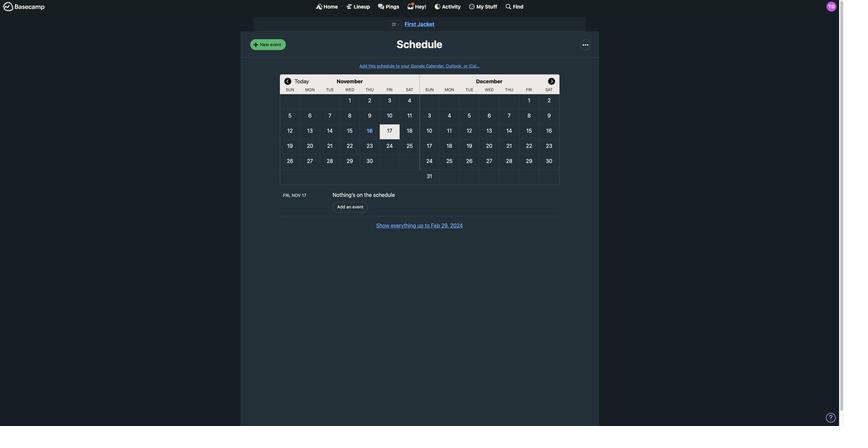 Task type: vqa. For each thing, say whether or not it's contained in the screenshot.
December
yes



Task type: describe. For each thing, give the bounding box(es) containing it.
jacket
[[418, 21, 435, 27]]

activity
[[442, 3, 461, 9]]

today
[[295, 79, 309, 84]]

first jacket
[[405, 21, 435, 27]]

fri,
[[283, 193, 291, 198]]

home link
[[316, 3, 338, 10]]

fri, nov 17
[[283, 193, 306, 198]]

calendar,
[[426, 64, 445, 69]]

tyler black image
[[827, 2, 837, 12]]

1 vertical spatial schedule
[[373, 192, 395, 198]]

this
[[369, 64, 376, 69]]

mon for december
[[445, 87, 454, 92]]

show
[[376, 223, 390, 229]]

1 vertical spatial event
[[353, 205, 364, 210]]

nothing's on the schedule
[[333, 192, 395, 198]]

feb
[[431, 223, 440, 229]]

add an event link
[[333, 202, 368, 213]]

thu for november
[[366, 87, 374, 92]]

schedule
[[397, 38, 443, 51]]

december
[[476, 79, 503, 84]]

today link
[[295, 75, 309, 88]]

to for schedule
[[396, 64, 400, 69]]

sat for november
[[406, 87, 414, 92]]

ical…
[[469, 64, 480, 69]]

first jacket link
[[405, 21, 435, 27]]

lineup
[[354, 3, 370, 9]]

my
[[477, 3, 484, 9]]

pings button
[[378, 3, 400, 10]]

wed for november
[[346, 87, 355, 92]]

home
[[324, 3, 338, 9]]

2024
[[451, 223, 463, 229]]

to for up
[[425, 223, 430, 229]]

your
[[401, 64, 410, 69]]

google
[[411, 64, 425, 69]]

sun for november
[[286, 87, 294, 92]]

sun for december
[[426, 87, 434, 92]]

main element
[[0, 0, 840, 13]]

fri for november
[[387, 87, 393, 92]]



Task type: locate. For each thing, give the bounding box(es) containing it.
sat
[[406, 87, 414, 92], [546, 87, 553, 92]]

hey! button
[[407, 2, 427, 10]]

on
[[357, 192, 363, 198]]

2 sat from the left
[[546, 87, 553, 92]]

1 horizontal spatial thu
[[505, 87, 514, 92]]

sun
[[286, 87, 294, 92], [426, 87, 434, 92]]

to
[[396, 64, 400, 69], [425, 223, 430, 229]]

add left this
[[360, 64, 368, 69]]

17
[[302, 193, 306, 198]]

wed for december
[[485, 87, 494, 92]]

1 vertical spatial add
[[338, 205, 345, 210]]

find
[[513, 3, 524, 9]]

1 vertical spatial to
[[425, 223, 430, 229]]

0 horizontal spatial sat
[[406, 87, 414, 92]]

show        everything      up to        feb 29, 2024
[[376, 223, 463, 229]]

tue
[[326, 87, 334, 92], [466, 87, 474, 92]]

stuff
[[485, 3, 498, 9]]

up
[[418, 223, 424, 229]]

2 thu from the left
[[505, 87, 514, 92]]

show        everything      up to        feb 29, 2024 button
[[376, 222, 463, 230]]

wed down december
[[485, 87, 494, 92]]

schedule
[[377, 64, 395, 69], [373, 192, 395, 198]]

1 horizontal spatial add
[[360, 64, 368, 69]]

1 tue from the left
[[326, 87, 334, 92]]

nothing's
[[333, 192, 356, 198]]

to left your
[[396, 64, 400, 69]]

0 horizontal spatial add
[[338, 205, 345, 210]]

1 thu from the left
[[366, 87, 374, 92]]

outlook,
[[446, 64, 463, 69]]

add this schedule to your google calendar, outlook, or ical… link
[[360, 64, 480, 69]]

1 horizontal spatial mon
[[445, 87, 454, 92]]

2 fri from the left
[[527, 87, 532, 92]]

sat for december
[[546, 87, 553, 92]]

1 wed from the left
[[346, 87, 355, 92]]

1 horizontal spatial sun
[[426, 87, 434, 92]]

0 horizontal spatial sun
[[286, 87, 294, 92]]

the
[[364, 192, 372, 198]]

1 horizontal spatial to
[[425, 223, 430, 229]]

thu for december
[[505, 87, 514, 92]]

0 vertical spatial schedule
[[377, 64, 395, 69]]

tue right today link
[[326, 87, 334, 92]]

0 vertical spatial add
[[360, 64, 368, 69]]

1 horizontal spatial event
[[353, 205, 364, 210]]

tue for november
[[326, 87, 334, 92]]

new
[[260, 42, 269, 47]]

0 horizontal spatial thu
[[366, 87, 374, 92]]

everything
[[391, 223, 416, 229]]

schedule right this
[[377, 64, 395, 69]]

tue for december
[[466, 87, 474, 92]]

nov
[[292, 193, 301, 198]]

my stuff
[[477, 3, 498, 9]]

event inside 'link'
[[270, 42, 281, 47]]

add
[[360, 64, 368, 69], [338, 205, 345, 210]]

lineup link
[[346, 3, 370, 10]]

1 horizontal spatial tue
[[466, 87, 474, 92]]

1 sat from the left
[[406, 87, 414, 92]]

add an event
[[338, 205, 364, 210]]

1 horizontal spatial fri
[[527, 87, 532, 92]]

november
[[337, 79, 363, 84]]

1 horizontal spatial sat
[[546, 87, 553, 92]]

hey!
[[415, 3, 427, 9]]

0 horizontal spatial tue
[[326, 87, 334, 92]]

0 vertical spatial event
[[270, 42, 281, 47]]

add this schedule to your google calendar, outlook, or ical…
[[360, 64, 480, 69]]

new event link
[[250, 39, 286, 50]]

switch accounts image
[[3, 2, 45, 12]]

2 mon from the left
[[445, 87, 454, 92]]

0 horizontal spatial to
[[396, 64, 400, 69]]

add left 'an'
[[338, 205, 345, 210]]

schedule right the
[[373, 192, 395, 198]]

2 wed from the left
[[485, 87, 494, 92]]

activity link
[[434, 3, 461, 10]]

wed
[[346, 87, 355, 92], [485, 87, 494, 92]]

0 horizontal spatial event
[[270, 42, 281, 47]]

to right up
[[425, 223, 430, 229]]

1 mon from the left
[[305, 87, 315, 92]]

wed down november
[[346, 87, 355, 92]]

event
[[270, 42, 281, 47], [353, 205, 364, 210]]

29,
[[442, 223, 449, 229]]

pings
[[386, 3, 400, 9]]

mon down 'outlook,'
[[445, 87, 454, 92]]

0 horizontal spatial mon
[[305, 87, 315, 92]]

0 horizontal spatial fri
[[387, 87, 393, 92]]

an
[[347, 205, 351, 210]]

my stuff button
[[469, 3, 498, 10]]

fri for december
[[527, 87, 532, 92]]

0 vertical spatial to
[[396, 64, 400, 69]]

1 fri from the left
[[387, 87, 393, 92]]

mon down today
[[305, 87, 315, 92]]

2 tue from the left
[[466, 87, 474, 92]]

tue down or
[[466, 87, 474, 92]]

fri
[[387, 87, 393, 92], [527, 87, 532, 92]]

or
[[464, 64, 468, 69]]

0 horizontal spatial wed
[[346, 87, 355, 92]]

to inside button
[[425, 223, 430, 229]]

thu
[[366, 87, 374, 92], [505, 87, 514, 92]]

mon for november
[[305, 87, 315, 92]]

add for add this schedule to your google calendar, outlook, or ical…
[[360, 64, 368, 69]]

event right new
[[270, 42, 281, 47]]

first
[[405, 21, 416, 27]]

new event
[[260, 42, 281, 47]]

sun down calendar,
[[426, 87, 434, 92]]

event right 'an'
[[353, 205, 364, 210]]

mon
[[305, 87, 315, 92], [445, 87, 454, 92]]

1 horizontal spatial wed
[[485, 87, 494, 92]]

2 sun from the left
[[426, 87, 434, 92]]

find button
[[505, 3, 524, 10]]

add for add an event
[[338, 205, 345, 210]]

1 sun from the left
[[286, 87, 294, 92]]

sun left today link
[[286, 87, 294, 92]]



